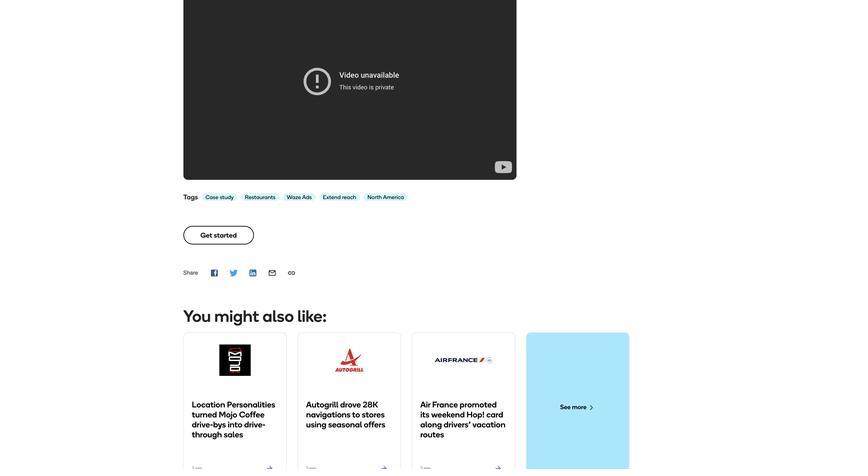 Task type: locate. For each thing, give the bounding box(es) containing it.
you
[[183, 306, 211, 326]]

waze ads link
[[283, 193, 316, 201]]

autogrill
[[306, 400, 338, 410]]

drive-
[[192, 420, 213, 430], [244, 420, 266, 430]]

vacation
[[473, 420, 506, 430]]

autogrill drove 28k navigations to stores using seasonal offers
[[306, 400, 385, 430]]

1 drive- from the left
[[192, 420, 213, 430]]

drive- right into
[[244, 420, 266, 430]]

1 horizontal spatial drive-
[[244, 420, 266, 430]]

twitter image
[[230, 269, 238, 277]]

2 drive- from the left
[[244, 420, 266, 430]]

through
[[192, 430, 222, 440]]

get started
[[200, 231, 237, 239]]

28k
[[363, 400, 378, 410]]

might
[[214, 306, 259, 326]]

see more link
[[526, 333, 629, 469]]

get
[[200, 231, 212, 239]]

sales
[[224, 430, 243, 440]]

its
[[420, 410, 430, 420]]

drove
[[340, 400, 361, 410]]

to
[[352, 410, 360, 420]]

you might also like:
[[183, 306, 327, 326]]

more
[[572, 404, 587, 411]]

restaurants
[[245, 194, 276, 200]]

location personalities turned mojo coffee drive-bys into drive- through sales link
[[183, 333, 287, 469]]

drive- down location
[[192, 420, 213, 430]]

send via email image
[[268, 269, 276, 277]]

arrow forward image
[[588, 404, 595, 411]]

card
[[486, 410, 503, 420]]

air
[[420, 400, 431, 410]]

tags
[[183, 193, 198, 201]]

stores
[[362, 410, 385, 420]]

waze ads
[[287, 194, 312, 200]]

advertising partners: waze & mojo coffee case study | waze ads image
[[204, 344, 266, 380]]

0 horizontal spatial drive-
[[192, 420, 213, 430]]

mojo
[[219, 410, 237, 420]]

advertising partners: waze & air france case study | waze ads image
[[432, 344, 494, 380]]

promoted
[[460, 400, 497, 410]]

air france promoted its weekend hop! card along drivers' vacation routes link
[[412, 333, 515, 469]]

like:
[[297, 306, 327, 326]]

linkedin image
[[249, 269, 257, 277]]

air france promoted its weekend hop! card along drivers' vacation routes
[[420, 400, 506, 440]]

personalities
[[227, 400, 275, 410]]

offers
[[364, 420, 385, 430]]



Task type: vqa. For each thing, say whether or not it's contained in the screenshot.
Image 8 of CC's Coffee House, Baton Rouge
no



Task type: describe. For each thing, give the bounding box(es) containing it.
extend reach
[[323, 194, 356, 200]]

location personalities turned mojo coffee drive-bys into drive- through sales
[[192, 400, 275, 440]]

seasonal
[[328, 420, 362, 430]]

restaurants link
[[241, 193, 279, 201]]

bys
[[213, 420, 226, 430]]

advertising partners: waze & autogrill case study | waze ads image
[[318, 344, 380, 380]]

get shareable link image
[[287, 269, 296, 277]]

location
[[192, 400, 225, 410]]

north america link
[[364, 193, 408, 201]]

north
[[367, 194, 382, 200]]

navigations
[[306, 410, 351, 420]]

drivers'
[[444, 420, 471, 430]]

case study
[[205, 194, 234, 200]]

case
[[205, 194, 218, 200]]

france
[[432, 400, 458, 410]]

turned
[[192, 410, 217, 420]]

along
[[420, 420, 442, 430]]

share
[[183, 270, 198, 276]]

autogrill drove 28k navigations to stores using seasonal offers link
[[298, 333, 401, 469]]

weekend
[[431, 410, 465, 420]]

extend
[[323, 194, 341, 200]]

facebook image
[[210, 269, 219, 277]]

get started link
[[183, 226, 254, 245]]

coffee
[[239, 410, 265, 420]]

america
[[383, 194, 404, 200]]

study
[[220, 194, 234, 200]]

also
[[263, 306, 294, 326]]

waze
[[287, 194, 301, 200]]

hop!
[[467, 410, 485, 420]]

see
[[560, 404, 571, 411]]

into
[[228, 420, 242, 430]]

case study link
[[202, 193, 237, 201]]

see more
[[560, 404, 588, 411]]

reach
[[342, 194, 356, 200]]

routes
[[420, 430, 444, 440]]

extend reach link
[[319, 193, 360, 201]]

ads
[[302, 194, 312, 200]]

started
[[214, 231, 237, 239]]

north america
[[367, 194, 404, 200]]

using
[[306, 420, 326, 430]]



